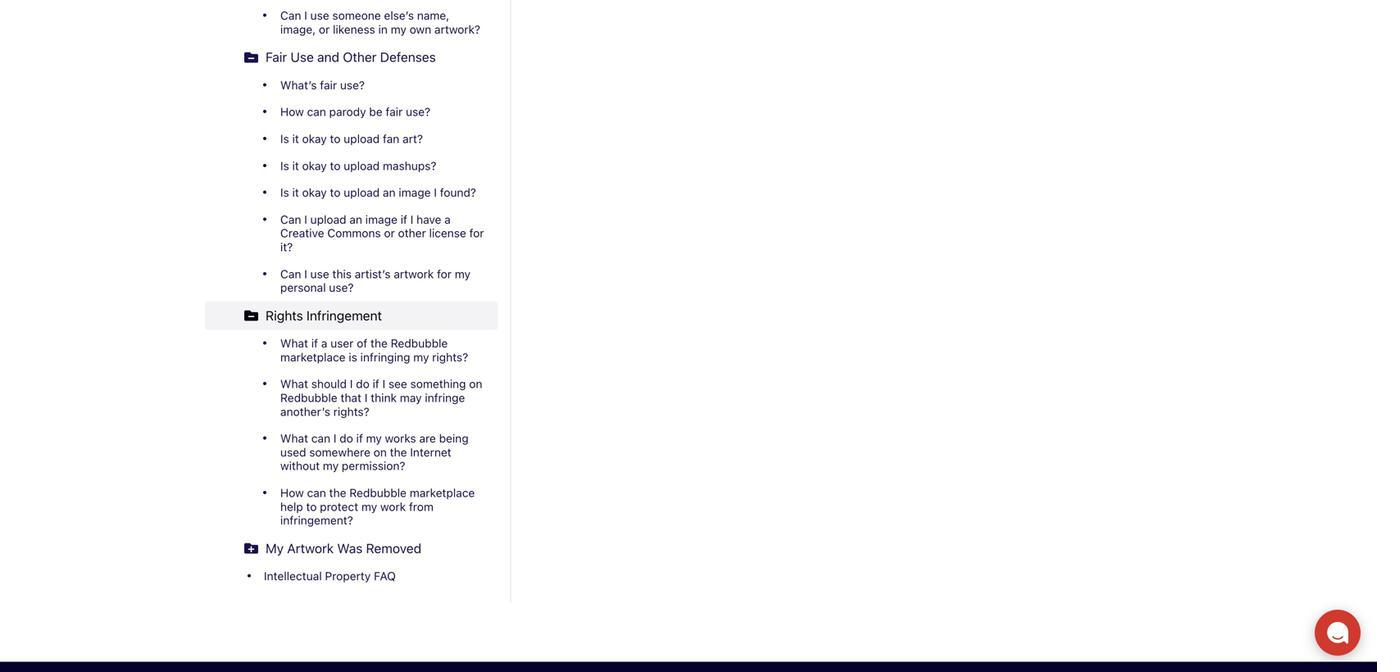 Task type: vqa. For each thing, say whether or not it's contained in the screenshot.
long
no



Task type: describe. For each thing, give the bounding box(es) containing it.
defenses
[[380, 49, 436, 65]]

what can i do if my works are being used somewhere on the internet without my permission? link
[[231, 425, 498, 480]]

in
[[378, 22, 388, 36]]

somewhere
[[309, 446, 371, 459]]

rights infringement link
[[205, 301, 498, 330]]

i inside what can i do if my works are being used somewhere on the internet without my permission?
[[334, 432, 337, 445]]

likeness
[[333, 22, 375, 36]]

my artwork was removed link
[[205, 534, 498, 563]]

do for can
[[340, 432, 353, 445]]

have
[[417, 213, 441, 226]]

commons
[[327, 226, 381, 240]]

someone
[[332, 9, 381, 22]]

permission?
[[342, 459, 405, 473]]

can i upload an image if i have a creative commons or other license for it? link
[[231, 206, 498, 261]]

personal
[[280, 281, 326, 294]]

how for how can parody be fair use?
[[280, 105, 304, 119]]

to for an
[[330, 186, 341, 199]]

can for i
[[311, 432, 330, 445]]

marketplace inside the 'what if a user of the redbubble marketplace is infringing my rights?'
[[280, 350, 346, 364]]

how can the redbubble marketplace help to protect my work from infringement? link
[[231, 480, 498, 534]]

it for is it okay to upload an image i found?
[[292, 186, 299, 199]]

my
[[266, 541, 284, 556]]

i inside can i use someone else's name, image, or likeness in my own artwork?
[[304, 9, 307, 22]]

i left found?
[[434, 186, 437, 199]]

i up think
[[383, 377, 385, 391]]

what's fair use? link
[[231, 72, 498, 99]]

open chat image
[[1327, 621, 1350, 644]]

being
[[439, 432, 469, 445]]

image,
[[280, 22, 316, 36]]

okay for is it okay to upload mashups?
[[302, 159, 327, 172]]

use for likeness
[[310, 9, 329, 22]]

on inside what can i do if my works are being used somewhere on the internet without my permission?
[[374, 446, 387, 459]]

redbubble inside what should i do if i see something on redbubble that i think may infringe another's rights?
[[280, 391, 338, 405]]

what if a user of the redbubble marketplace is infringing my rights?
[[280, 337, 468, 364]]

how for how can the redbubble marketplace help to protect my work from infringement?
[[280, 486, 304, 500]]

can i use someone else's name, image, or likeness in my own artwork?
[[280, 9, 480, 36]]

that
[[341, 391, 362, 405]]

infringement?
[[280, 514, 353, 527]]

an inside can i upload an image if i have a creative commons or other license for it?
[[350, 213, 362, 226]]

how can the redbubble marketplace help to protect my work from infringement?
[[280, 486, 475, 527]]

to inside the how can the redbubble marketplace help to protect my work from infringement?
[[306, 500, 317, 513]]

is it okay to upload mashups? link
[[231, 152, 498, 179]]

think
[[371, 391, 397, 405]]

rights infringement
[[266, 308, 382, 323]]

what for what should i do if i see something on redbubble that i think may infringe another's rights?
[[280, 377, 308, 391]]

is for is it okay to upload mashups?
[[280, 159, 289, 172]]

how can parody be fair use? link
[[231, 99, 498, 125]]

what's
[[280, 78, 317, 92]]

can for parody
[[307, 105, 326, 119]]

other
[[398, 226, 426, 240]]

my inside can i use this artist's artwork for my personal use?
[[455, 267, 471, 281]]

if inside the 'what if a user of the redbubble marketplace is infringing my rights?'
[[311, 337, 318, 350]]

infringe
[[425, 391, 465, 405]]

i up 'other'
[[411, 213, 413, 226]]

my artwork was removed
[[266, 541, 422, 556]]

use for personal
[[310, 267, 329, 281]]

a inside the 'what if a user of the redbubble marketplace is infringing my rights?'
[[321, 337, 327, 350]]

what should i do if i see something on redbubble that i think may infringe another's rights? link
[[231, 371, 498, 425]]

intellectual property faq link
[[205, 563, 498, 590]]

can for can i use someone else's name, image, or likeness in my own artwork?
[[280, 9, 301, 22]]

else's
[[384, 9, 414, 22]]

is
[[349, 350, 357, 364]]

intellectual property faq
[[264, 569, 396, 583]]

is it okay to upload an image i found? link
[[231, 179, 498, 206]]

what should i do if i see something on redbubble that i think may infringe another's rights?
[[280, 377, 482, 418]]

0 vertical spatial an
[[383, 186, 396, 199]]

if inside what can i do if my works are being used somewhere on the internet without my permission?
[[356, 432, 363, 445]]

infringement
[[307, 308, 382, 323]]

mashups?
[[383, 159, 437, 172]]

a inside can i upload an image if i have a creative commons or other license for it?
[[445, 213, 451, 226]]

what can i do if my works are being used somewhere on the internet without my permission?
[[280, 432, 469, 473]]

user
[[331, 337, 354, 350]]

image inside can i upload an image if i have a creative commons or other license for it?
[[365, 213, 398, 226]]

image inside is it okay to upload an image i found? link
[[399, 186, 431, 199]]

this
[[332, 267, 352, 281]]

see
[[389, 377, 407, 391]]

for inside can i upload an image if i have a creative commons or other license for it?
[[469, 226, 484, 240]]

rights
[[266, 308, 303, 323]]

artwork?
[[435, 22, 480, 36]]

art?
[[403, 132, 423, 146]]

rights? inside the 'what if a user of the redbubble marketplace is infringing my rights?'
[[432, 350, 468, 364]]

can i use someone else's name, image, or likeness in my own artwork? link
[[231, 2, 498, 43]]

license
[[429, 226, 466, 240]]

redbubble inside the how can the redbubble marketplace help to protect my work from infringement?
[[350, 486, 407, 500]]

found?
[[440, 186, 476, 199]]

what if a user of the redbubble marketplace is infringing my rights? link
[[231, 330, 498, 371]]

faq
[[374, 569, 396, 583]]

is it okay to upload fan art?
[[280, 132, 426, 146]]

works
[[385, 432, 416, 445]]

how can parody be fair use?
[[280, 105, 431, 119]]

my inside can i use someone else's name, image, or likeness in my own artwork?
[[391, 22, 407, 36]]

fair
[[266, 49, 287, 65]]

upload for fan
[[344, 132, 380, 146]]

upload for an
[[344, 186, 380, 199]]

do for should
[[356, 377, 370, 391]]

for inside can i use this artist's artwork for my personal use?
[[437, 267, 452, 281]]

artist's
[[355, 267, 391, 281]]

if inside can i upload an image if i have a creative commons or other license for it?
[[401, 213, 407, 226]]



Task type: locate. For each thing, give the bounding box(es) containing it.
what
[[280, 337, 308, 350], [280, 377, 308, 391], [280, 432, 308, 445]]

creative
[[280, 226, 324, 240]]

1 vertical spatial fair
[[386, 105, 403, 119]]

0 vertical spatial do
[[356, 377, 370, 391]]

upload for mashups?
[[344, 159, 380, 172]]

use up image,
[[310, 9, 329, 22]]

to down parody
[[330, 132, 341, 146]]

0 horizontal spatial image
[[365, 213, 398, 226]]

is it okay to upload fan art? link
[[231, 125, 498, 152]]

upload up commons
[[310, 213, 346, 226]]

2 vertical spatial use?
[[329, 281, 354, 294]]

property
[[325, 569, 371, 583]]

1 vertical spatial is
[[280, 159, 289, 172]]

use
[[310, 9, 329, 22], [310, 267, 329, 281]]

1 horizontal spatial image
[[399, 186, 431, 199]]

how up help
[[280, 486, 304, 500]]

1 vertical spatial on
[[374, 446, 387, 459]]

0 horizontal spatial rights?
[[333, 405, 370, 418]]

0 vertical spatial how
[[280, 105, 304, 119]]

0 vertical spatial marketplace
[[280, 350, 346, 364]]

0 horizontal spatial a
[[321, 337, 327, 350]]

intellectual
[[264, 569, 322, 583]]

1 vertical spatial marketplace
[[410, 486, 475, 500]]

is inside is it okay to upload mashups? link
[[280, 159, 289, 172]]

1 horizontal spatial the
[[371, 337, 388, 350]]

0 vertical spatial on
[[469, 377, 482, 391]]

1 horizontal spatial fair
[[386, 105, 403, 119]]

can
[[280, 9, 301, 22], [280, 213, 301, 226], [280, 267, 301, 281]]

can up creative
[[280, 213, 301, 226]]

2 vertical spatial it
[[292, 186, 299, 199]]

0 horizontal spatial the
[[329, 486, 346, 500]]

i right the that
[[365, 391, 368, 405]]

2 is from the top
[[280, 159, 289, 172]]

i up image,
[[304, 9, 307, 22]]

rights? inside what should i do if i see something on redbubble that i think may infringe another's rights?
[[333, 405, 370, 418]]

my inside the 'what if a user of the redbubble marketplace is infringing my rights?'
[[413, 350, 429, 364]]

i up personal
[[304, 267, 307, 281]]

is inside is it okay to upload an image i found? link
[[280, 186, 289, 199]]

1 vertical spatial how
[[280, 486, 304, 500]]

the up infringing in the left of the page
[[371, 337, 388, 350]]

marketplace
[[280, 350, 346, 364], [410, 486, 475, 500]]

name,
[[417, 9, 450, 22]]

something
[[410, 377, 466, 391]]

0 vertical spatial the
[[371, 337, 388, 350]]

2 vertical spatial redbubble
[[350, 486, 407, 500]]

an
[[383, 186, 396, 199], [350, 213, 362, 226]]

what down rights
[[280, 337, 308, 350]]

what for what can i do if my works are being used somewhere on the internet without my permission?
[[280, 432, 308, 445]]

use? inside can i use this artist's artwork for my personal use?
[[329, 281, 354, 294]]

an up commons
[[350, 213, 362, 226]]

a
[[445, 213, 451, 226], [321, 337, 327, 350]]

can
[[307, 105, 326, 119], [311, 432, 330, 445], [307, 486, 326, 500]]

0 horizontal spatial for
[[437, 267, 452, 281]]

may
[[400, 391, 422, 405]]

okay up creative
[[302, 186, 327, 199]]

can i upload an image if i have a creative commons or other license for it?
[[280, 213, 484, 254]]

do inside what should i do if i see something on redbubble that i think may infringe another's rights?
[[356, 377, 370, 391]]

1 vertical spatial for
[[437, 267, 452, 281]]

is for is it okay to upload an image i found?
[[280, 186, 289, 199]]

the down works
[[390, 446, 407, 459]]

1 vertical spatial use
[[310, 267, 329, 281]]

and
[[317, 49, 339, 65]]

it down what's
[[292, 132, 299, 146]]

fair use and other defenses
[[266, 49, 436, 65]]

rights? down the that
[[333, 405, 370, 418]]

a left user
[[321, 337, 327, 350]]

do
[[356, 377, 370, 391], [340, 432, 353, 445]]

2 vertical spatial what
[[280, 432, 308, 445]]

other
[[343, 49, 377, 65]]

image down mashups?
[[399, 186, 431, 199]]

is
[[280, 132, 289, 146], [280, 159, 289, 172], [280, 186, 289, 199]]

2 okay from the top
[[302, 159, 327, 172]]

use up personal
[[310, 267, 329, 281]]

can inside the how can the redbubble marketplace help to protect my work from infringement?
[[307, 486, 326, 500]]

can inside can i use this artist's artwork for my personal use?
[[280, 267, 301, 281]]

the
[[371, 337, 388, 350], [390, 446, 407, 459], [329, 486, 346, 500]]

or right image,
[[319, 22, 330, 36]]

2 vertical spatial is
[[280, 186, 289, 199]]

used
[[280, 446, 306, 459]]

can up personal
[[280, 267, 301, 281]]

0 vertical spatial redbubble
[[391, 337, 448, 350]]

use? down the this
[[329, 281, 354, 294]]

or left 'other'
[[384, 226, 395, 240]]

1 vertical spatial an
[[350, 213, 362, 226]]

rights?
[[432, 350, 468, 364], [333, 405, 370, 418]]

for right "artwork"
[[437, 267, 452, 281]]

1 okay from the top
[[302, 132, 327, 146]]

how inside the how can the redbubble marketplace help to protect my work from infringement?
[[280, 486, 304, 500]]

fair use and other defenses link
[[205, 43, 498, 72]]

to down is it okay to upload mashups?
[[330, 186, 341, 199]]

0 horizontal spatial or
[[319, 22, 330, 36]]

0 vertical spatial is
[[280, 132, 289, 146]]

what up another's
[[280, 377, 308, 391]]

my down license
[[455, 267, 471, 281]]

1 use from the top
[[310, 9, 329, 22]]

my left works
[[366, 432, 382, 445]]

3 it from the top
[[292, 186, 299, 199]]

or inside can i upload an image if i have a creative commons or other license for it?
[[384, 226, 395, 240]]

redbubble up work
[[350, 486, 407, 500]]

is it okay to upload an image i found?
[[280, 186, 476, 199]]

image down is it okay to upload an image i found?
[[365, 213, 398, 226]]

is for is it okay to upload fan art?
[[280, 132, 289, 146]]

upload down how can parody be fair use? link
[[344, 132, 380, 146]]

3 can from the top
[[280, 267, 301, 281]]

0 vertical spatial a
[[445, 213, 451, 226]]

0 vertical spatial what
[[280, 337, 308, 350]]

1 horizontal spatial do
[[356, 377, 370, 391]]

redbubble up another's
[[280, 391, 338, 405]]

1 horizontal spatial on
[[469, 377, 482, 391]]

okay for is it okay to upload fan art?
[[302, 132, 327, 146]]

of
[[357, 337, 367, 350]]

can i use this artist's artwork for my personal use? link
[[231, 261, 498, 301]]

3 what from the top
[[280, 432, 308, 445]]

my inside the how can the redbubble marketplace help to protect my work from infringement?
[[362, 500, 377, 513]]

0 horizontal spatial an
[[350, 213, 362, 226]]

0 horizontal spatial marketplace
[[280, 350, 346, 364]]

do up somewhere on the bottom left of page
[[340, 432, 353, 445]]

2 can from the top
[[280, 213, 301, 226]]

or inside can i use someone else's name, image, or likeness in my own artwork?
[[319, 22, 330, 36]]

1 horizontal spatial or
[[384, 226, 395, 240]]

use? up art?
[[406, 105, 431, 119]]

upload
[[344, 132, 380, 146], [344, 159, 380, 172], [344, 186, 380, 199], [310, 213, 346, 226]]

are
[[419, 432, 436, 445]]

can for can i upload an image if i have a creative commons or other license for it?
[[280, 213, 301, 226]]

my
[[391, 22, 407, 36], [455, 267, 471, 281], [413, 350, 429, 364], [366, 432, 382, 445], [323, 459, 339, 473], [362, 500, 377, 513]]

redbubble
[[391, 337, 448, 350], [280, 391, 338, 405], [350, 486, 407, 500]]

was
[[337, 541, 363, 556]]

2 what from the top
[[280, 377, 308, 391]]

protect
[[320, 500, 358, 513]]

0 horizontal spatial fair
[[320, 78, 337, 92]]

1 what from the top
[[280, 337, 308, 350]]

okay for is it okay to upload an image i found?
[[302, 186, 327, 199]]

1 vertical spatial the
[[390, 446, 407, 459]]

should
[[311, 377, 347, 391]]

for
[[469, 226, 484, 240], [437, 267, 452, 281]]

1 vertical spatial okay
[[302, 159, 327, 172]]

1 is from the top
[[280, 132, 289, 146]]

1 horizontal spatial an
[[383, 186, 396, 199]]

removed
[[366, 541, 422, 556]]

0 vertical spatial it
[[292, 132, 299, 146]]

0 horizontal spatial do
[[340, 432, 353, 445]]

can inside can i upload an image if i have a creative commons or other license for it?
[[280, 213, 301, 226]]

can up protect
[[307, 486, 326, 500]]

rights? up something
[[432, 350, 468, 364]]

1 vertical spatial rights?
[[333, 405, 370, 418]]

my up something
[[413, 350, 429, 364]]

fan
[[383, 132, 400, 146]]

upload down is it okay to upload mashups? link
[[344, 186, 380, 199]]

what for what if a user of the redbubble marketplace is infringing my rights?
[[280, 337, 308, 350]]

the inside what can i do if my works are being used somewhere on the internet without my permission?
[[390, 446, 407, 459]]

on
[[469, 377, 482, 391], [374, 446, 387, 459]]

it down is it okay to upload fan art?
[[292, 159, 299, 172]]

1 vertical spatial use?
[[406, 105, 431, 119]]

i up creative
[[304, 213, 307, 226]]

it?
[[280, 240, 293, 254]]

a up license
[[445, 213, 451, 226]]

the up protect
[[329, 486, 346, 500]]

2 vertical spatial the
[[329, 486, 346, 500]]

2 it from the top
[[292, 159, 299, 172]]

fair
[[320, 78, 337, 92], [386, 105, 403, 119]]

to up infringement?
[[306, 500, 317, 513]]

if inside what should i do if i see something on redbubble that i think may infringe another's rights?
[[373, 377, 379, 391]]

0 vertical spatial use?
[[340, 78, 365, 92]]

2 how from the top
[[280, 486, 304, 500]]

for right license
[[469, 226, 484, 240]]

0 vertical spatial fair
[[320, 78, 337, 92]]

if up somewhere on the bottom left of page
[[356, 432, 363, 445]]

use inside can i use someone else's name, image, or likeness in my own artwork?
[[310, 9, 329, 22]]

okay down is it okay to upload fan art?
[[302, 159, 327, 172]]

my down somewhere on the bottom left of page
[[323, 459, 339, 473]]

what inside what can i do if my works are being used somewhere on the internet without my permission?
[[280, 432, 308, 445]]

marketplace inside the how can the redbubble marketplace help to protect my work from infringement?
[[410, 486, 475, 500]]

on inside what should i do if i see something on redbubble that i think may infringe another's rights?
[[469, 377, 482, 391]]

do up the that
[[356, 377, 370, 391]]

my left work
[[362, 500, 377, 513]]

i inside can i use this artist's artwork for my personal use?
[[304, 267, 307, 281]]

okay down how can parody be fair use? in the left top of the page
[[302, 132, 327, 146]]

it for is it okay to upload fan art?
[[292, 132, 299, 146]]

marketplace up from
[[410, 486, 475, 500]]

1 horizontal spatial for
[[469, 226, 484, 240]]

if
[[401, 213, 407, 226], [311, 337, 318, 350], [373, 377, 379, 391], [356, 432, 363, 445]]

without
[[280, 459, 320, 473]]

another's
[[280, 405, 330, 418]]

1 vertical spatial redbubble
[[280, 391, 338, 405]]

0 vertical spatial image
[[399, 186, 431, 199]]

or
[[319, 22, 330, 36], [384, 226, 395, 240]]

1 horizontal spatial marketplace
[[410, 486, 475, 500]]

0 vertical spatial use
[[310, 9, 329, 22]]

can for can i use this artist's artwork for my personal use?
[[280, 267, 301, 281]]

2 vertical spatial can
[[280, 267, 301, 281]]

i up the that
[[350, 377, 353, 391]]

3 okay from the top
[[302, 186, 327, 199]]

1 vertical spatial image
[[365, 213, 398, 226]]

can for the
[[307, 486, 326, 500]]

help
[[280, 500, 303, 513]]

to for fan
[[330, 132, 341, 146]]

from
[[409, 500, 434, 513]]

the inside the 'what if a user of the redbubble marketplace is infringing my rights?'
[[371, 337, 388, 350]]

1 vertical spatial a
[[321, 337, 327, 350]]

own
[[410, 22, 431, 36]]

0 vertical spatial for
[[469, 226, 484, 240]]

artwork
[[394, 267, 434, 281]]

an down mashups?
[[383, 186, 396, 199]]

use inside can i use this artist's artwork for my personal use?
[[310, 267, 329, 281]]

can up image,
[[280, 9, 301, 22]]

1 can from the top
[[280, 9, 301, 22]]

redbubble inside the 'what if a user of the redbubble marketplace is infringing my rights?'
[[391, 337, 448, 350]]

is it okay to upload mashups?
[[280, 159, 437, 172]]

0 horizontal spatial on
[[374, 446, 387, 459]]

can inside can i use someone else's name, image, or likeness in my own artwork?
[[280, 9, 301, 22]]

is inside is it okay to upload fan art? link
[[280, 132, 289, 146]]

the inside the how can the redbubble marketplace help to protect my work from infringement?
[[329, 486, 346, 500]]

fair down and
[[320, 78, 337, 92]]

fair right be
[[386, 105, 403, 119]]

image
[[399, 186, 431, 199], [365, 213, 398, 226]]

marketplace up 'should'
[[280, 350, 346, 364]]

what's fair use?
[[280, 78, 365, 92]]

use
[[291, 49, 314, 65]]

0 vertical spatial or
[[319, 22, 330, 36]]

it up creative
[[292, 186, 299, 199]]

to for mashups?
[[330, 159, 341, 172]]

0 vertical spatial can
[[307, 105, 326, 119]]

what inside the 'what if a user of the redbubble marketplace is infringing my rights?'
[[280, 337, 308, 350]]

0 vertical spatial rights?
[[432, 350, 468, 364]]

do inside what can i do if my works are being used somewhere on the internet without my permission?
[[340, 432, 353, 445]]

parody
[[329, 105, 366, 119]]

infringing
[[360, 350, 410, 364]]

0 vertical spatial can
[[280, 9, 301, 22]]

can down what's fair use?
[[307, 105, 326, 119]]

0 vertical spatial okay
[[302, 132, 327, 146]]

what up used
[[280, 432, 308, 445]]

can i use this artist's artwork for my personal use?
[[280, 267, 471, 294]]

1 vertical spatial can
[[280, 213, 301, 226]]

3 is from the top
[[280, 186, 289, 199]]

1 horizontal spatial rights?
[[432, 350, 468, 364]]

can up somewhere on the bottom left of page
[[311, 432, 330, 445]]

on right something
[[469, 377, 482, 391]]

1 how from the top
[[280, 105, 304, 119]]

2 vertical spatial can
[[307, 486, 326, 500]]

be
[[369, 105, 383, 119]]

work
[[380, 500, 406, 513]]

if left user
[[311, 337, 318, 350]]

2 vertical spatial okay
[[302, 186, 327, 199]]

can inside what can i do if my works are being used somewhere on the internet without my permission?
[[311, 432, 330, 445]]

upload inside can i upload an image if i have a creative commons or other license for it?
[[310, 213, 346, 226]]

internet
[[410, 446, 452, 459]]

on up permission?
[[374, 446, 387, 459]]

1 vertical spatial or
[[384, 226, 395, 240]]

use? up how can parody be fair use? in the left top of the page
[[340, 78, 365, 92]]

1 vertical spatial do
[[340, 432, 353, 445]]

if up think
[[373, 377, 379, 391]]

redbubble up infringing in the left of the page
[[391, 337, 448, 350]]

how down what's
[[280, 105, 304, 119]]

1 horizontal spatial a
[[445, 213, 451, 226]]

it for is it okay to upload mashups?
[[292, 159, 299, 172]]

my down else's
[[391, 22, 407, 36]]

1 vertical spatial can
[[311, 432, 330, 445]]

2 use from the top
[[310, 267, 329, 281]]

i up somewhere on the bottom left of page
[[334, 432, 337, 445]]

artwork
[[287, 541, 334, 556]]

1 vertical spatial it
[[292, 159, 299, 172]]

1 it from the top
[[292, 132, 299, 146]]

upload down is it okay to upload fan art? link
[[344, 159, 380, 172]]

to down is it okay to upload fan art?
[[330, 159, 341, 172]]

what inside what should i do if i see something on redbubble that i think may infringe another's rights?
[[280, 377, 308, 391]]

if up 'other'
[[401, 213, 407, 226]]

2 horizontal spatial the
[[390, 446, 407, 459]]

1 vertical spatial what
[[280, 377, 308, 391]]



